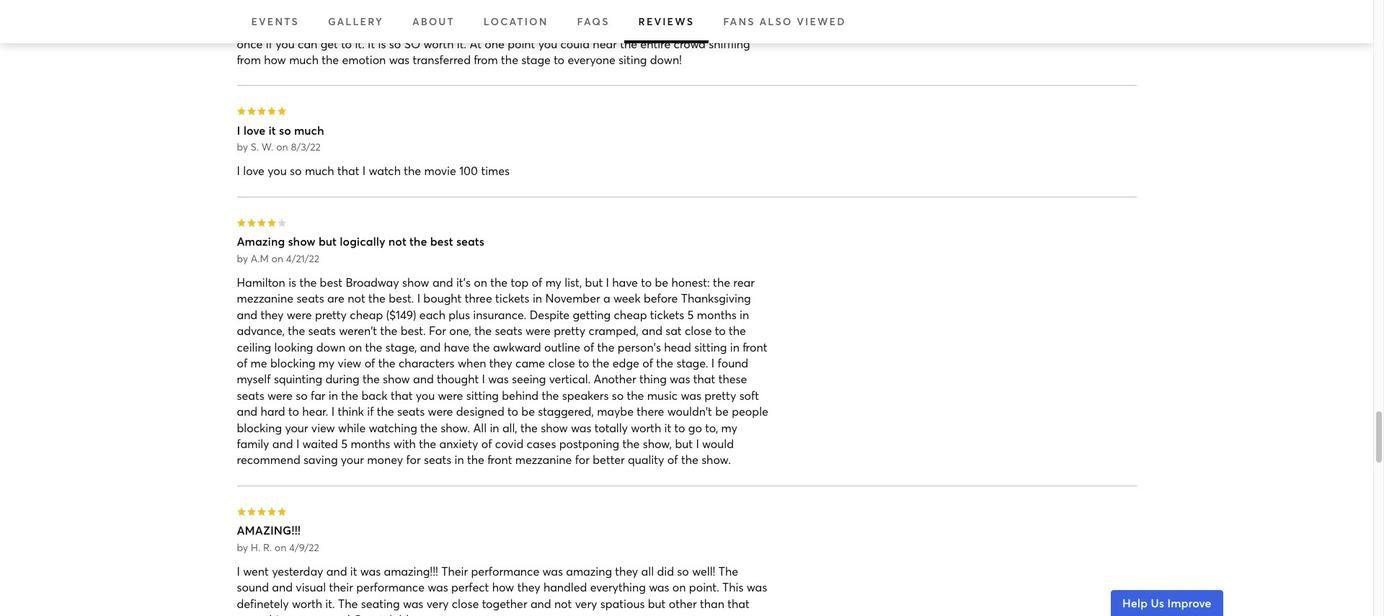 Task type: locate. For each thing, give the bounding box(es) containing it.
close
[[685, 323, 712, 338], [548, 355, 575, 371], [452, 596, 479, 611]]

2 by from the top
[[237, 251, 248, 265]]

sitting
[[694, 339, 727, 354], [466, 388, 499, 403]]

people
[[732, 404, 769, 419]]

1 vertical spatial best
[[320, 275, 343, 290]]

1 horizontal spatial everything
[[590, 580, 646, 595]]

front down covid
[[488, 452, 512, 467]]

2 very from the left
[[575, 596, 597, 611]]

emotion
[[342, 52, 386, 67]]

vocals
[[393, 20, 427, 35]]

if inside hamilton is the best broadway show and it's on the top of my list, but i have to be honest: the rear mezzanine seats are not the best. i bought three tickets in november a week before thanksgiving and they were pretty cheap ($149) each plus insurance. despite getting cheap tickets 5 months in advance, the seats weren't the best. for one, the seats were pretty cramped, and sat close to the ceiling looking down on the stage, and have the awkward outline of the person's head sitting in front of me blocking my view of the characters when they came close to the edge of the stage. i found myself squinting during the show and thought i was seeing vertical. another thing was that these seats were so far in the back that you were sitting behind the speakers so the music was pretty soft and hard to hear. i think if the seats were designed to be staggered, maybe there wouldn't be people blocking your view while watching the show. all in all, the show was totally worth it to go to, my family and i waited 5 months with the anxiety of covid cases postponing the show, but i would recommend saving your money for seats in the front mezzanine for better quality of the show.
[[367, 404, 374, 419]]

0 vertical spatial tickets
[[495, 291, 530, 306]]

performance up the together
[[471, 564, 540, 579]]

best inside hamilton is the best broadway show and it's on the top of my list, but i have to be honest: the rear mezzanine seats are not the best. i bought three tickets in november a week before thanksgiving and they were pretty cheap ($149) each plus insurance. despite getting cheap tickets 5 months in advance, the seats weren't the best. for one, the seats were pretty cramped, and sat close to the ceiling looking down on the stage, and have the awkward outline of the person's head sitting in front of me blocking my view of the characters when they came close to the edge of the stage. i found myself squinting during the show and thought i was seeing vertical. another thing was that these seats were so far in the back that you were sitting behind the speakers so the music was pretty soft and hard to hear. i think if the seats were designed to be staggered, maybe there wouldn't be people blocking your view while watching the show. all in all, the show was totally worth it to go to, my family and i waited 5 months with the anxiety of covid cases postponing the show, but i would recommend saving your money for seats in the front mezzanine for better quality of the show.
[[320, 275, 343, 290]]

for down postponing
[[575, 452, 590, 467]]

my right to,
[[721, 420, 737, 435]]

of
[[532, 275, 542, 290], [584, 339, 594, 354], [237, 355, 248, 371], [365, 355, 375, 371], [643, 355, 653, 371], [481, 436, 492, 451], [668, 452, 678, 467]]

i inside i went yesterday and it was amazing!!! their performance was amazing they all did so well! the sound and visual their performance was perfect how they handled everything was on point.  this was definetely worth it.  the seating was very close together and not very spatious but other than that everything was great! great job!
[[237, 564, 240, 579]]

by left h. at the left bottom
[[237, 540, 248, 554]]

0 vertical spatial everything
[[590, 580, 646, 595]]

show up 'back'
[[383, 372, 410, 387]]

amazing!!!
[[237, 523, 301, 538]]

1 horizontal spatial view
[[338, 355, 361, 371]]

front up the found on the right of page
[[743, 339, 767, 354]]

cases
[[527, 436, 556, 451]]

close down perfect
[[452, 596, 479, 611]]

have down one,
[[444, 339, 470, 354]]

and inside this show is fantastic and the vocals are absolutely incredible. you need to see this show at least once if you can get to it. it is so so worth it. at one point you could hear the entire crowd sniffling from how much the emotion was transferred from the stage to everyone siting down!
[[349, 20, 370, 35]]

s.
[[251, 140, 259, 154]]

close inside i went yesterday and it was amazing!!! their performance was amazing they all did so well! the sound and visual their performance was perfect how they handled everything was on point.  this was definetely worth it.  the seating was very close together and not very spatious but other than that everything was great! great job!
[[452, 596, 479, 611]]

much for it
[[294, 122, 324, 138]]

0 vertical spatial if
[[266, 36, 273, 51]]

view up waited
[[311, 420, 335, 435]]

1 vertical spatial are
[[327, 291, 345, 306]]

i inside i love it so much by s. w. on 8/3/22
[[237, 122, 240, 138]]

0 horizontal spatial months
[[351, 436, 390, 451]]

0 horizontal spatial it.
[[325, 596, 335, 611]]

by left "s."
[[237, 140, 248, 154]]

0 horizontal spatial view
[[311, 420, 335, 435]]

on inside amazing!!! by h. r. on 4/9/22
[[275, 540, 286, 554]]

5 down the 'while'
[[341, 436, 348, 451]]

love for you
[[243, 163, 265, 178]]

cheap down week
[[614, 307, 647, 322]]

1 love from the top
[[243, 122, 265, 138]]

close right sat
[[685, 323, 712, 338]]

on up other
[[673, 580, 686, 595]]

so inside this show is fantastic and the vocals are absolutely incredible. you need to see this show at least once if you can get to it. it is so so worth it. at one point you could hear the entire crowd sniffling from how much the emotion was transferred from the stage to everyone siting down!
[[389, 36, 401, 51]]

transferred
[[413, 52, 471, 67]]

0 vertical spatial by
[[237, 140, 248, 154]]

before
[[644, 291, 678, 306]]

0 vertical spatial love
[[243, 122, 265, 138]]

so up 8/3/22
[[279, 122, 291, 138]]

the up great! at the left bottom of the page
[[338, 596, 358, 611]]

show up "bought"
[[402, 275, 429, 290]]

2 horizontal spatial be
[[715, 404, 729, 419]]

1 horizontal spatial my
[[546, 275, 562, 290]]

if right once
[[266, 36, 273, 51]]

are inside hamilton is the best broadway show and it's on the top of my list, but i have to be honest: the rear mezzanine seats are not the best. i bought three tickets in november a week before thanksgiving and they were pretty cheap ($149) each plus insurance. despite getting cheap tickets 5 months in advance, the seats weren't the best. for one, the seats were pretty cramped, and sat close to the ceiling looking down on the stage, and have the awkward outline of the person's head sitting in front of me blocking my view of the characters when they came close to the edge of the stage. i found myself squinting during the show and thought i was seeing vertical. another thing was that these seats were so far in the back that you were sitting behind the speakers so the music was pretty soft and hard to hear. i think if the seats were designed to be staggered, maybe there wouldn't be people blocking your view while watching the show. all in all, the show was totally worth it to go to, my family and i waited 5 months with the anxiety of covid cases postponing the show, but i would recommend saving your money for seats in the front mezzanine for better quality of the show.
[[327, 291, 345, 306]]

how up the together
[[492, 580, 514, 595]]

0 horizontal spatial front
[[488, 452, 512, 467]]

2 vertical spatial pretty
[[705, 388, 736, 403]]

it inside hamilton is the best broadway show and it's on the top of my list, but i have to be honest: the rear mezzanine seats are not the best. i bought three tickets in november a week before thanksgiving and they were pretty cheap ($149) each plus insurance. despite getting cheap tickets 5 months in advance, the seats weren't the best. for one, the seats were pretty cramped, and sat close to the ceiling looking down on the stage, and have the awkward outline of the person's head sitting in front of me blocking my view of the characters when they came close to the edge of the stage. i found myself squinting during the show and thought i was seeing vertical. another thing was that these seats were so far in the back that you were sitting behind the speakers so the music was pretty soft and hard to hear. i think if the seats were designed to be staggered, maybe there wouldn't be people blocking your view while watching the show. all in all, the show was totally worth it to go to, my family and i waited 5 months with the anxiety of covid cases postponing the show, but i would recommend saving your money for seats in the front mezzanine for better quality of the show.
[[664, 420, 671, 435]]

while
[[338, 420, 366, 435]]

job!
[[387, 612, 409, 616]]

best left broadway
[[320, 275, 343, 290]]

it inside i went yesterday and it was amazing!!! their performance was amazing they all did so well! the sound and visual their performance was perfect how they handled everything was on point.  this was definetely worth it.  the seating was very close together and not very spatious but other than that everything was great! great job!
[[350, 564, 357, 579]]

much inside i love it so much by s. w. on 8/3/22
[[294, 122, 324, 138]]

this show is fantastic and the vocals are absolutely incredible. you need to see this show at least once if you can get to it. it is so so worth it. at one point you could hear the entire crowd sniffling from how much the emotion was transferred from the stage to everyone siting down!
[[237, 20, 750, 67]]

everything
[[590, 580, 646, 595], [237, 612, 292, 616]]

your down hear.
[[285, 420, 308, 435]]

the down broadway
[[368, 291, 386, 306]]

1 vertical spatial how
[[492, 580, 514, 595]]

show up crowd
[[674, 20, 701, 35]]

on
[[276, 140, 288, 154], [272, 251, 283, 265], [474, 275, 487, 290], [349, 339, 362, 354], [275, 540, 286, 554], [673, 580, 686, 595]]

1 vertical spatial it
[[664, 420, 671, 435]]

handled
[[544, 580, 587, 595]]

2 horizontal spatial it.
[[457, 36, 467, 51]]

insurance.
[[473, 307, 527, 322]]

show.
[[441, 420, 470, 435], [702, 452, 731, 467]]

0 horizontal spatial have
[[444, 339, 470, 354]]

much down can
[[289, 52, 319, 67]]

performance up seating
[[356, 580, 425, 595]]

1 vertical spatial your
[[341, 452, 364, 467]]

from down one
[[474, 52, 498, 67]]

entire
[[641, 36, 671, 51]]

1 vertical spatial worth
[[631, 420, 661, 435]]

in down the rear
[[740, 307, 749, 322]]

0 horizontal spatial this
[[237, 20, 256, 35]]

but up 4/21/22 on the top left
[[319, 234, 337, 249]]

0 vertical spatial months
[[697, 307, 737, 322]]

2 vertical spatial much
[[305, 163, 334, 178]]

0 vertical spatial pretty
[[315, 307, 347, 322]]

your right saving
[[341, 452, 364, 467]]

pretty
[[315, 307, 347, 322], [554, 323, 586, 338], [705, 388, 736, 403]]

amazing
[[566, 564, 612, 579]]

the down point
[[501, 52, 518, 67]]

if inside this show is fantastic and the vocals are absolutely incredible. you need to see this show at least once if you can get to it. it is so so worth it. at one point you could hear the entire crowd sniffling from how much the emotion was transferred from the stage to everyone siting down!
[[266, 36, 273, 51]]

0 vertical spatial how
[[264, 52, 286, 67]]

0 horizontal spatial tickets
[[495, 291, 530, 306]]

1 very from the left
[[427, 596, 449, 611]]

0 horizontal spatial my
[[319, 355, 335, 371]]

view up during
[[338, 355, 361, 371]]

1 horizontal spatial from
[[474, 52, 498, 67]]

show,
[[643, 436, 672, 451]]

love down "s."
[[243, 163, 265, 178]]

tickets down "before"
[[650, 307, 684, 322]]

perfect
[[451, 580, 489, 595]]

thought
[[437, 372, 479, 387]]

thanksgiving
[[681, 291, 751, 306]]

was right this
[[747, 580, 767, 595]]

2 vertical spatial by
[[237, 540, 248, 554]]

these
[[719, 372, 747, 387]]

i love you so much that i watch the movie 100 times
[[237, 163, 510, 178]]

0 horizontal spatial how
[[264, 52, 286, 67]]

0 horizontal spatial everything
[[237, 612, 292, 616]]

it. left it
[[355, 36, 365, 51]]

0 horizontal spatial 5
[[341, 436, 348, 451]]

0 horizontal spatial your
[[285, 420, 308, 435]]

on right a.m on the left top
[[272, 251, 283, 265]]

was down 'so'
[[389, 52, 410, 67]]

the up siting on the top left
[[620, 36, 637, 51]]

2 vertical spatial worth
[[292, 596, 322, 611]]

1 for from the left
[[406, 452, 421, 467]]

1 horizontal spatial not
[[388, 234, 406, 249]]

are inside this show is fantastic and the vocals are absolutely incredible. you need to see this show at least once if you can get to it. it is so so worth it. at one point you could hear the entire crowd sniffling from how much the emotion was transferred from the stage to everyone siting down!
[[430, 20, 447, 35]]

the right all,
[[521, 420, 538, 435]]

my left the list,
[[546, 275, 562, 290]]

was inside this show is fantastic and the vocals are absolutely incredible. you need to see this show at least once if you can get to it. it is so so worth it. at one point you could hear the entire crowd sniffling from how much the emotion was transferred from the stage to everyone siting down!
[[389, 52, 410, 67]]

2 vertical spatial close
[[452, 596, 479, 611]]

i love it so much by s. w. on 8/3/22
[[237, 122, 324, 154]]

1 vertical spatial not
[[348, 291, 365, 306]]

but inside the amazing show but logically not the best seats by a.m on 4/21/22
[[319, 234, 337, 249]]

blocking up family
[[237, 420, 282, 435]]

seats inside the amazing show but logically not the best seats by a.m on 4/21/22
[[456, 234, 484, 249]]

much for you
[[305, 163, 334, 178]]

and
[[349, 20, 370, 35], [433, 275, 453, 290], [237, 307, 258, 322], [642, 323, 663, 338], [420, 339, 441, 354], [413, 372, 434, 387], [237, 404, 258, 419], [272, 436, 293, 451], [326, 564, 347, 579], [272, 580, 293, 595], [531, 596, 551, 611]]

for down the with
[[406, 452, 421, 467]]

pretty down the these
[[705, 388, 736, 403]]

of right the top
[[532, 275, 542, 290]]

that down stage.
[[694, 372, 715, 387]]

worth
[[424, 36, 454, 51], [631, 420, 661, 435], [292, 596, 322, 611]]

person's
[[618, 339, 661, 354]]

0 vertical spatial view
[[338, 355, 361, 371]]

1 horizontal spatial cheap
[[614, 307, 647, 322]]

close down outline at bottom
[[548, 355, 575, 371]]

0 vertical spatial much
[[289, 52, 319, 67]]

0 horizontal spatial close
[[452, 596, 479, 611]]

this up once
[[237, 20, 256, 35]]

see
[[631, 20, 649, 35]]

fans
[[723, 14, 755, 28]]

1 horizontal spatial the
[[719, 564, 738, 579]]

1 horizontal spatial if
[[367, 404, 374, 419]]

not right logically
[[388, 234, 406, 249]]

0 horizontal spatial cheap
[[350, 307, 383, 322]]

it.
[[355, 36, 365, 51], [457, 36, 467, 51], [325, 596, 335, 611]]

weren't
[[339, 323, 377, 338]]

1 vertical spatial much
[[294, 122, 324, 138]]

head
[[664, 339, 691, 354]]

but right the list,
[[585, 275, 603, 290]]

8/3/22
[[291, 140, 321, 154]]

at
[[470, 36, 482, 51]]

not inside hamilton is the best broadway show and it's on the top of my list, but i have to be honest: the rear mezzanine seats are not the best. i bought three tickets in november a week before thanksgiving and they were pretty cheap ($149) each plus insurance. despite getting cheap tickets 5 months in advance, the seats weren't the best. for one, the seats were pretty cramped, and sat close to the ceiling looking down on the stage, and have the awkward outline of the person's head sitting in front of me blocking my view of the characters when they came close to the edge of the stage. i found myself squinting during the show and thought i was seeing vertical. another thing was that these seats were so far in the back that you were sitting behind the speakers so the music was pretty soft and hard to hear. i think if the seats were designed to be staggered, maybe there wouldn't be people blocking your view while watching the show. all in all, the show was totally worth it to go to, my family and i waited 5 months with the anxiety of covid cases postponing the show, but i would recommend saving your money for seats in the front mezzanine for better quality of the show.
[[348, 291, 365, 306]]

logically
[[340, 234, 385, 249]]

by left a.m on the left top
[[237, 251, 248, 265]]

on up three
[[474, 275, 487, 290]]

front
[[743, 339, 767, 354], [488, 452, 512, 467]]

show. up anxiety
[[441, 420, 470, 435]]

seeing
[[512, 372, 546, 387]]

0 vertical spatial are
[[430, 20, 447, 35]]

great
[[353, 612, 383, 616]]

1 horizontal spatial how
[[492, 580, 514, 595]]

0 vertical spatial performance
[[471, 564, 540, 579]]

each
[[420, 307, 446, 322]]

best inside the amazing show but logically not the best seats by a.m on 4/21/22
[[430, 234, 453, 249]]

down
[[316, 339, 345, 354]]

worth up transferred
[[424, 36, 454, 51]]

have up week
[[612, 275, 638, 290]]

the inside the amazing show but logically not the best seats by a.m on 4/21/22
[[410, 234, 427, 249]]

tickets
[[495, 291, 530, 306], [650, 307, 684, 322]]

getting
[[573, 307, 611, 322]]

worth inside hamilton is the best broadway show and it's on the top of my list, but i have to be honest: the rear mezzanine seats are not the best. i bought three tickets in november a week before thanksgiving and they were pretty cheap ($149) each plus insurance. despite getting cheap tickets 5 months in advance, the seats weren't the best. for one, the seats were pretty cramped, and sat close to the ceiling looking down on the stage, and have the awkward outline of the person's head sitting in front of me blocking my view of the characters when they came close to the edge of the stage. i found myself squinting during the show and thought i was seeing vertical. another thing was that these seats were so far in the back that you were sitting behind the speakers so the music was pretty soft and hard to hear. i think if the seats were designed to be staggered, maybe there wouldn't be people blocking your view while watching the show. all in all, the show was totally worth it to go to, my family and i waited 5 months with the anxiety of covid cases postponing the show, but i would recommend saving your money for seats in the front mezzanine for better quality of the show.
[[631, 420, 661, 435]]

1 vertical spatial pretty
[[554, 323, 586, 338]]

2 horizontal spatial it
[[664, 420, 671, 435]]

0 horizontal spatial not
[[348, 291, 365, 306]]

1 horizontal spatial 5
[[688, 307, 694, 322]]

1 this from the left
[[237, 20, 256, 35]]

not down broadway
[[348, 291, 365, 306]]

great!
[[319, 612, 350, 616]]

tickets down the top
[[495, 291, 530, 306]]

0 horizontal spatial from
[[237, 52, 261, 67]]

4/21/22
[[286, 251, 319, 265]]

you
[[565, 20, 584, 35]]

everything up spatious
[[590, 580, 646, 595]]

the left the top
[[491, 275, 508, 290]]

the up the another on the bottom
[[592, 355, 610, 371]]

3 by from the top
[[237, 540, 248, 554]]

1 horizontal spatial be
[[655, 275, 669, 290]]

is right it
[[378, 36, 386, 51]]

by inside the amazing show but logically not the best seats by a.m on 4/21/22
[[237, 251, 248, 265]]

one
[[485, 36, 505, 51]]

definetely
[[237, 596, 289, 611]]

1 vertical spatial by
[[237, 251, 248, 265]]

show up 4/21/22 on the top left
[[288, 234, 316, 249]]

bought
[[424, 291, 462, 306]]

money
[[367, 452, 403, 467]]

best.
[[389, 291, 414, 306], [401, 323, 426, 338]]

2 love from the top
[[243, 163, 265, 178]]

0 vertical spatial my
[[546, 275, 562, 290]]

outline
[[544, 339, 581, 354]]

be up to,
[[715, 404, 729, 419]]

have
[[612, 275, 638, 290], [444, 339, 470, 354]]

music
[[647, 388, 678, 403]]

0 vertical spatial your
[[285, 420, 308, 435]]

fantastic
[[300, 20, 346, 35]]

1 horizontal spatial front
[[743, 339, 767, 354]]

that inside i went yesterday and it was amazing!!! their performance was amazing they all did so well! the sound and visual their performance was perfect how they handled everything was on point.  this was definetely worth it.  the seating was very close together and not very spatious but other than that everything was great! great job!
[[728, 596, 750, 611]]

much inside this show is fantastic and the vocals are absolutely incredible. you need to see this show at least once if you can get to it. it is so so worth it. at one point you could hear the entire crowd sniffling from how much the emotion was transferred from the stage to everyone siting down!
[[289, 52, 319, 67]]

0 horizontal spatial it
[[269, 122, 276, 138]]

location link
[[469, 0, 563, 43]]

was up seating
[[360, 564, 381, 579]]

1 vertical spatial close
[[548, 355, 575, 371]]

amazing
[[237, 234, 285, 249]]

5 down "thanksgiving"
[[688, 307, 694, 322]]

down!
[[650, 52, 682, 67]]

by
[[237, 140, 248, 154], [237, 251, 248, 265], [237, 540, 248, 554]]

would
[[702, 436, 734, 451]]

is inside hamilton is the best broadway show and it's on the top of my list, but i have to be honest: the rear mezzanine seats are not the best. i bought three tickets in november a week before thanksgiving and they were pretty cheap ($149) each plus insurance. despite getting cheap tickets 5 months in advance, the seats weren't the best. for one, the seats were pretty cramped, and sat close to the ceiling looking down on the stage, and have the awkward outline of the person's head sitting in front of me blocking my view of the characters when they came close to the edge of the stage. i found myself squinting during the show and thought i was seeing vertical. another thing was that these seats were so far in the back that you were sitting behind the speakers so the music was pretty soft and hard to hear. i think if the seats were designed to be staggered, maybe there wouldn't be people blocking your view while watching the show. all in all, the show was totally worth it to go to, my family and i waited 5 months with the anxiety of covid cases postponing the show, but i would recommend saving your money for seats in the front mezzanine for better quality of the show.
[[289, 275, 296, 290]]

that
[[337, 163, 359, 178], [694, 372, 715, 387], [391, 388, 413, 403], [728, 596, 750, 611]]

1 vertical spatial performance
[[356, 580, 425, 595]]

1 vertical spatial the
[[338, 596, 358, 611]]

well!
[[692, 564, 716, 579]]

be down behind
[[522, 404, 535, 419]]

2 horizontal spatial pretty
[[705, 388, 736, 403]]

1 horizontal spatial sitting
[[694, 339, 727, 354]]

by inside i love it so much by s. w. on 8/3/22
[[237, 140, 248, 154]]

sitting up stage.
[[694, 339, 727, 354]]

did
[[657, 564, 674, 579]]

very down handled
[[575, 596, 597, 611]]

1 vertical spatial show.
[[702, 452, 731, 467]]

0 vertical spatial sitting
[[694, 339, 727, 354]]

amazing!!!
[[384, 564, 438, 579]]

about
[[412, 14, 455, 28]]

0 horizontal spatial mezzanine
[[237, 291, 293, 306]]

worth down there
[[631, 420, 661, 435]]

not inside i went yesterday and it was amazing!!! their performance was amazing they all did so well! the sound and visual their performance was perfect how they handled everything was on point.  this was definetely worth it.  the seating was very close together and not very spatious but other than that everything was great! great job!
[[554, 596, 572, 611]]

0 vertical spatial not
[[388, 234, 406, 249]]

0 horizontal spatial very
[[427, 596, 449, 611]]

how inside i went yesterday and it was amazing!!! their performance was amazing they all did so well! the sound and visual their performance was perfect how they handled everything was on point.  this was definetely worth it.  the seating was very close together and not very spatious but other than that everything was great! great job!
[[492, 580, 514, 595]]

love inside i love it so much by s. w. on 8/3/22
[[243, 122, 265, 138]]

it
[[368, 36, 375, 51]]

sitting up designed at the bottom
[[466, 388, 499, 403]]

performance
[[471, 564, 540, 579], [356, 580, 425, 595]]

1 by from the top
[[237, 140, 248, 154]]

you down characters at the bottom left of the page
[[416, 388, 435, 403]]

found
[[718, 355, 749, 371]]

reviews
[[639, 14, 695, 28]]

1 vertical spatial tickets
[[650, 307, 684, 322]]

1 vertical spatial my
[[319, 355, 335, 371]]

it up their
[[350, 564, 357, 579]]

was up handled
[[543, 564, 563, 579]]

staggered,
[[538, 404, 594, 419]]

on right w.
[[276, 140, 288, 154]]

1 vertical spatial if
[[367, 404, 374, 419]]

0 horizontal spatial worth
[[292, 596, 322, 611]]

and up person's
[[642, 323, 663, 338]]

events link
[[237, 0, 314, 43]]

0 vertical spatial best
[[430, 234, 453, 249]]

was
[[389, 52, 410, 67], [488, 372, 509, 387], [670, 372, 690, 387], [681, 388, 701, 403], [571, 420, 592, 435], [360, 564, 381, 579], [543, 564, 563, 579], [428, 580, 448, 595], [649, 580, 669, 595], [747, 580, 767, 595], [403, 596, 424, 611], [296, 612, 316, 616]]

the down get
[[322, 52, 339, 67]]

much
[[289, 52, 319, 67], [294, 122, 324, 138], [305, 163, 334, 178]]

months up money
[[351, 436, 390, 451]]

0 horizontal spatial best
[[320, 275, 343, 290]]

1 horizontal spatial are
[[430, 20, 447, 35]]

how down events link
[[264, 52, 286, 67]]

speakers
[[562, 388, 609, 403]]

1 from from the left
[[237, 52, 261, 67]]

by inside amazing!!! by h. r. on 4/9/22
[[237, 540, 248, 554]]

1 horizontal spatial this
[[652, 20, 671, 35]]

in up despite
[[533, 291, 542, 306]]



Task type: describe. For each thing, give the bounding box(es) containing it.
in up the found on the right of page
[[730, 339, 740, 354]]

hear.
[[302, 404, 328, 419]]

they up advance,
[[261, 307, 284, 322]]

was up postponing
[[571, 420, 592, 435]]

amazing!!! by h. r. on 4/9/22
[[237, 523, 319, 554]]

stage.
[[677, 355, 708, 371]]

back
[[362, 388, 388, 403]]

1 horizontal spatial pretty
[[554, 323, 586, 338]]

so down 8/3/22
[[290, 163, 302, 178]]

least
[[718, 20, 744, 35]]

events
[[251, 14, 299, 28]]

the up staggered,
[[542, 388, 559, 403]]

was down visual
[[296, 612, 316, 616]]

the down anxiety
[[467, 452, 484, 467]]

the up it
[[373, 20, 390, 35]]

about link
[[398, 0, 469, 43]]

to left see
[[617, 20, 628, 35]]

designed
[[456, 404, 505, 419]]

1 horizontal spatial your
[[341, 452, 364, 467]]

so inside i went yesterday and it was amazing!!! their performance was amazing they all did so well! the sound and visual their performance was perfect how they handled everything was on point.  this was definetely worth it.  the seating was very close together and not very spatious but other than that everything was great! great job!
[[677, 564, 689, 579]]

could
[[561, 36, 590, 51]]

2 cheap from the left
[[614, 307, 647, 322]]

all
[[473, 420, 487, 435]]

top
[[511, 275, 529, 290]]

1 horizontal spatial months
[[697, 307, 737, 322]]

vertical.
[[549, 372, 591, 387]]

seats up the watching
[[397, 404, 425, 419]]

and up characters at the bottom left of the page
[[420, 339, 441, 354]]

seats down myself on the left of page
[[237, 388, 264, 403]]

0 vertical spatial blocking
[[270, 355, 315, 371]]

seating
[[361, 596, 400, 611]]

awkward
[[493, 339, 541, 354]]

1 horizontal spatial show.
[[702, 452, 731, 467]]

was up job!
[[403, 596, 424, 611]]

show down staggered,
[[541, 420, 568, 435]]

in right far
[[329, 388, 338, 403]]

this
[[723, 580, 744, 595]]

worth inside this show is fantastic and the vocals are absolutely incredible. you need to see this show at least once if you can get to it. it is so so worth it. at one point you could hear the entire crowd sniffling from how much the emotion was transferred from the stage to everyone siting down!
[[424, 36, 454, 51]]

was down their on the left of page
[[428, 580, 448, 595]]

you inside hamilton is the best broadway show and it's on the top of my list, but i have to be honest: the rear mezzanine seats are not the best. i bought three tickets in november a week before thanksgiving and they were pretty cheap ($149) each plus insurance. despite getting cheap tickets 5 months in advance, the seats weren't the best. for one, the seats were pretty cramped, and sat close to the ceiling looking down on the stage, and have the awkward outline of the person's head sitting in front of me blocking my view of the characters when they came close to the edge of the stage. i found myself squinting during the show and thought i was seeing vertical. another thing was that these seats were so far in the back that you were sitting behind the speakers so the music was pretty soft and hard to hear. i think if the seats were designed to be staggered, maybe there wouldn't be people blocking your view while watching the show. all in all, the show was totally worth it to go to, my family and i waited 5 months with the anxiety of covid cases postponing the show, but i would recommend saving your money for seats in the front mezzanine for better quality of the show.
[[416, 388, 435, 403]]

everyone
[[568, 52, 616, 67]]

you down w.
[[268, 163, 287, 178]]

1 cheap from the left
[[350, 307, 383, 322]]

h.
[[251, 540, 260, 554]]

and down handled
[[531, 596, 551, 611]]

wouldn't
[[668, 404, 712, 419]]

the up thing at the left bottom of page
[[656, 355, 674, 371]]

0 vertical spatial best.
[[389, 291, 414, 306]]

list,
[[565, 275, 582, 290]]

of right outline at bottom
[[584, 339, 594, 354]]

show up once
[[259, 20, 286, 35]]

amazing show but logically not the best seats by a.m on 4/21/22
[[237, 234, 484, 265]]

1 horizontal spatial it.
[[355, 36, 365, 51]]

0 vertical spatial close
[[685, 323, 712, 338]]

and up their
[[326, 564, 347, 579]]

was down stage.
[[670, 372, 690, 387]]

myself
[[237, 372, 271, 387]]

the up the think
[[341, 388, 358, 403]]

to up "before"
[[641, 275, 652, 290]]

far
[[311, 388, 326, 403]]

edge
[[613, 355, 639, 371]]

the down stage,
[[378, 355, 396, 371]]

the up the watching
[[377, 404, 394, 419]]

r.
[[263, 540, 272, 554]]

maybe
[[597, 404, 634, 419]]

so inside i love it so much by s. w. on 8/3/22
[[279, 122, 291, 138]]

the down cramped, in the left of the page
[[597, 339, 615, 354]]

on inside i went yesterday and it was amazing!!! their performance was amazing they all did so well! the sound and visual their performance was perfect how they handled everything was on point.  this was definetely worth it.  the seating was very close together and not very spatious but other than that everything was great! great job!
[[673, 580, 686, 595]]

the left movie
[[404, 163, 421, 178]]

advance,
[[237, 323, 285, 338]]

show inside the amazing show but logically not the best seats by a.m on 4/21/22
[[288, 234, 316, 249]]

not inside the amazing show but logically not the best seats by a.m on 4/21/22
[[388, 234, 406, 249]]

a.m
[[251, 251, 269, 265]]

the up the found on the right of page
[[729, 323, 746, 338]]

on inside the amazing show but logically not the best seats by a.m on 4/21/22
[[272, 251, 283, 265]]

worth inside i went yesterday and it was amazing!!! their performance was amazing they all did so well! the sound and visual their performance was perfect how they handled everything was on point.  this was definetely worth it.  the seating was very close together and not very spatious but other than that everything was great! great job!
[[292, 596, 322, 611]]

1 vertical spatial best.
[[401, 323, 426, 338]]

1 vertical spatial 5
[[341, 436, 348, 451]]

2 from from the left
[[474, 52, 498, 67]]

movie
[[424, 163, 456, 178]]

all,
[[503, 420, 517, 435]]

faqs link
[[563, 0, 624, 43]]

0 vertical spatial show.
[[441, 420, 470, 435]]

postponing
[[559, 436, 619, 451]]

it inside i love it so much by s. w. on 8/3/22
[[269, 122, 276, 138]]

sniffling
[[709, 36, 750, 51]]

another
[[594, 372, 636, 387]]

1 vertical spatial blocking
[[237, 420, 282, 435]]

1 vertical spatial is
[[378, 36, 386, 51]]

for
[[429, 323, 446, 338]]

gallery link
[[314, 0, 398, 43]]

they down awkward
[[489, 355, 512, 371]]

there
[[637, 404, 664, 419]]

2 for from the left
[[575, 452, 590, 467]]

was up behind
[[488, 372, 509, 387]]

and up recommend
[[272, 436, 293, 451]]

that left watch at the top of the page
[[337, 163, 359, 178]]

1 horizontal spatial have
[[612, 275, 638, 290]]

ceiling
[[237, 339, 271, 354]]

the up there
[[627, 388, 644, 403]]

stage,
[[386, 339, 417, 354]]

0 vertical spatial is
[[289, 20, 297, 35]]

sound
[[237, 580, 269, 595]]

better
[[593, 452, 625, 467]]

reviews link
[[624, 0, 709, 43]]

that right 'back'
[[391, 388, 413, 403]]

spatious
[[600, 596, 645, 611]]

to down "thanksgiving"
[[715, 323, 726, 338]]

to left go
[[675, 420, 685, 435]]

and down characters at the bottom left of the page
[[413, 372, 434, 387]]

1 horizontal spatial close
[[548, 355, 575, 371]]

0 horizontal spatial the
[[338, 596, 358, 611]]

the right one,
[[475, 323, 492, 338]]

one,
[[449, 323, 471, 338]]

0 horizontal spatial pretty
[[315, 307, 347, 322]]

was down did
[[649, 580, 669, 595]]

1 vertical spatial front
[[488, 452, 512, 467]]

0 horizontal spatial sitting
[[466, 388, 499, 403]]

($149)
[[386, 307, 416, 322]]

of up 'back'
[[365, 355, 375, 371]]

how inside this show is fantastic and the vocals are absolutely incredible. you need to see this show at least once if you can get to it. it is so so worth it. at one point you could hear the entire crowd sniffling from how much the emotion was transferred from the stage to everyone siting down!
[[264, 52, 286, 67]]

and left hard
[[237, 404, 258, 419]]

0 horizontal spatial be
[[522, 404, 535, 419]]

you left can
[[276, 36, 295, 51]]

of left the me
[[237, 355, 248, 371]]

1 horizontal spatial tickets
[[650, 307, 684, 322]]

the down weren't
[[365, 339, 382, 354]]

when
[[458, 355, 486, 371]]

2 vertical spatial my
[[721, 420, 737, 435]]

hear
[[593, 36, 617, 51]]

their
[[441, 564, 468, 579]]

and up "bought"
[[433, 275, 453, 290]]

1 horizontal spatial mezzanine
[[515, 452, 572, 467]]

seats down anxiety
[[424, 452, 452, 467]]

the up looking
[[288, 323, 305, 338]]

but inside i went yesterday and it was amazing!!! their performance was amazing they all did so well! the sound and visual their performance was perfect how they handled everything was on point.  this was definetely worth it.  the seating was very close together and not very spatious but other than that everything was great! great job!
[[648, 596, 666, 611]]

with
[[393, 436, 416, 451]]

so
[[404, 36, 420, 51]]

in down anxiety
[[455, 452, 464, 467]]

they left all
[[615, 564, 638, 579]]

in right all
[[490, 420, 499, 435]]

a
[[603, 291, 610, 306]]

the down go
[[681, 452, 699, 467]]

of down show,
[[668, 452, 678, 467]]

seats up awkward
[[495, 323, 523, 338]]

point.
[[689, 580, 719, 595]]

0 horizontal spatial performance
[[356, 580, 425, 595]]

of down all
[[481, 436, 492, 451]]

seats up down
[[308, 323, 336, 338]]

the right the with
[[419, 436, 436, 451]]

0 vertical spatial mezzanine
[[237, 291, 293, 306]]

siting
[[619, 52, 647, 67]]

november
[[545, 291, 600, 306]]

plus
[[449, 307, 470, 322]]

the down 4/21/22 on the top left
[[300, 275, 317, 290]]

the up 'quality'
[[623, 436, 640, 451]]

0 vertical spatial the
[[719, 564, 738, 579]]

yesterday
[[272, 564, 323, 579]]

anxiety
[[439, 436, 478, 451]]

sat
[[666, 323, 682, 338]]

recommend
[[237, 452, 300, 467]]

cramped,
[[589, 323, 639, 338]]

quality
[[628, 452, 664, 467]]

1 vertical spatial have
[[444, 339, 470, 354]]

came
[[516, 355, 545, 371]]

behind
[[502, 388, 539, 403]]

seats down 4/21/22 on the top left
[[297, 291, 324, 306]]

to right hard
[[288, 404, 299, 419]]

1 horizontal spatial performance
[[471, 564, 540, 579]]

to up vertical.
[[578, 355, 589, 371]]

so up maybe
[[612, 388, 624, 403]]

was up wouldn't
[[681, 388, 701, 403]]

0 vertical spatial 5
[[688, 307, 694, 322]]

so left far
[[296, 388, 308, 403]]

than
[[700, 596, 725, 611]]

covid
[[495, 436, 524, 451]]

and up advance,
[[237, 307, 258, 322]]

1 vertical spatial months
[[351, 436, 390, 451]]

rear
[[734, 275, 755, 290]]

their
[[329, 580, 353, 595]]

the up when
[[473, 339, 490, 354]]

visual
[[296, 580, 326, 595]]

2 this from the left
[[652, 20, 671, 35]]

watching
[[369, 420, 417, 435]]

gallery
[[328, 14, 384, 28]]

you up the stage
[[538, 36, 557, 51]]

they up the together
[[517, 580, 540, 595]]

all
[[641, 564, 654, 579]]

despite
[[530, 307, 570, 322]]

location
[[484, 14, 548, 28]]

the up 'back'
[[363, 372, 380, 387]]

the right the watching
[[420, 420, 438, 435]]

saving
[[304, 452, 338, 467]]

of up thing at the left bottom of page
[[643, 355, 653, 371]]

and down yesterday
[[272, 580, 293, 595]]

0 vertical spatial front
[[743, 339, 767, 354]]

to right get
[[341, 36, 352, 51]]

to down could
[[554, 52, 565, 67]]

it. inside i went yesterday and it was amazing!!! their performance was amazing they all did so well! the sound and visual their performance was perfect how they handled everything was on point.  this was definetely worth it.  the seating was very close together and not very spatious but other than that everything was great! great job!
[[325, 596, 335, 611]]

absolutely
[[450, 20, 504, 35]]

the up "thanksgiving"
[[713, 275, 730, 290]]

to up all,
[[508, 404, 518, 419]]

the up stage,
[[380, 323, 398, 338]]

on inside i love it so much by s. w. on 8/3/22
[[276, 140, 288, 154]]

love for it
[[243, 122, 265, 138]]

on down weren't
[[349, 339, 362, 354]]



Task type: vqa. For each thing, say whether or not it's contained in the screenshot.
'THEATER'
no



